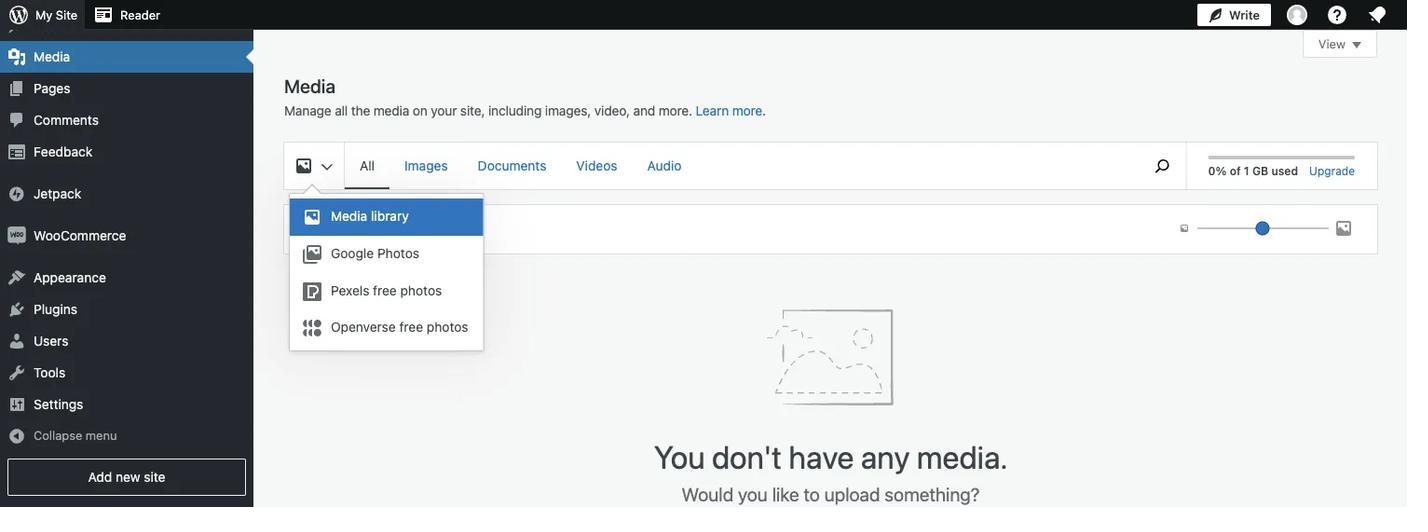Task type: describe. For each thing, give the bounding box(es) containing it.
openverse free photos button
[[290, 311, 484, 346]]

audio link
[[633, 143, 697, 187]]

have
[[789, 438, 855, 475]]

media.
[[917, 438, 1008, 475]]

would
[[682, 483, 734, 505]]

including
[[489, 103, 542, 118]]

photos for pexels free photos
[[401, 283, 442, 298]]

add new site link
[[7, 459, 246, 496]]

woocommerce
[[34, 228, 126, 243]]

media library
[[331, 208, 409, 223]]

you
[[739, 483, 768, 505]]

img image for woocommerce
[[7, 227, 26, 245]]

the
[[351, 103, 370, 118]]

pexels free photos button
[[290, 273, 484, 311]]

settings
[[34, 397, 83, 412]]

tools link
[[0, 357, 254, 389]]

media for media manage all the media on your site, including images, video, and more. learn more .
[[284, 75, 336, 97]]

write link
[[1198, 0, 1272, 30]]

open search image
[[1140, 155, 1187, 177]]

reader
[[120, 8, 160, 22]]

something?
[[885, 483, 980, 505]]

upgrade
[[1310, 164, 1356, 177]]

like
[[773, 483, 800, 505]]

closed image
[[1353, 42, 1362, 48]]

google photos
[[331, 245, 420, 261]]

images
[[405, 158, 448, 173]]

feedback link
[[0, 136, 254, 168]]

used
[[1272, 164, 1299, 177]]

media library button
[[290, 199, 484, 236]]

of
[[1231, 164, 1242, 177]]

images link
[[390, 143, 463, 187]]

add new site
[[88, 469, 166, 485]]

video,
[[595, 103, 630, 118]]

0%
[[1209, 164, 1228, 177]]

jetpack link
[[0, 178, 254, 210]]

all
[[360, 158, 375, 173]]

free for pexels
[[373, 283, 397, 298]]

add new
[[335, 223, 380, 236]]

videos link
[[562, 143, 633, 187]]

openverse
[[331, 319, 396, 334]]

all
[[335, 103, 348, 118]]

new for add new site
[[116, 469, 140, 485]]

my site
[[35, 8, 77, 22]]

view
[[1319, 37, 1346, 51]]

posts
[[34, 17, 67, 33]]

menu inside 'you don't have any media.' "main content"
[[345, 143, 1131, 189]]

users link
[[0, 326, 254, 357]]

settings link
[[0, 389, 254, 421]]

0% of 1 gb used
[[1209, 164, 1299, 177]]

upload
[[825, 483, 881, 505]]

pages link
[[0, 73, 254, 105]]

google photos button
[[290, 236, 484, 273]]

menu inside tooltip
[[290, 194, 484, 351]]

feedback
[[34, 144, 92, 160]]

you
[[654, 438, 705, 475]]

pages
[[34, 81, 70, 96]]

videos
[[577, 158, 618, 173]]

collapse menu
[[34, 429, 117, 443]]

site,
[[461, 103, 485, 118]]

media for media library
[[331, 208, 368, 223]]

media for media
[[34, 49, 70, 64]]

site
[[144, 469, 166, 485]]

google
[[331, 245, 374, 261]]

add for add new
[[335, 223, 356, 236]]

don't
[[712, 438, 782, 475]]



Task type: locate. For each thing, give the bounding box(es) containing it.
media up google
[[331, 208, 368, 223]]

photos down pexels free photos button
[[427, 319, 469, 334]]

.
[[763, 103, 766, 118]]

menu
[[86, 429, 117, 443]]

users
[[34, 333, 68, 349]]

img image left jetpack
[[7, 185, 26, 203]]

any
[[861, 438, 911, 475]]

0 vertical spatial photos
[[401, 283, 442, 298]]

plugins
[[34, 302, 77, 317]]

2 img image from the top
[[7, 227, 26, 245]]

img image inside woocommerce "link"
[[7, 227, 26, 245]]

1 vertical spatial new
[[116, 469, 140, 485]]

add for add new site
[[88, 469, 112, 485]]

0 vertical spatial new
[[359, 223, 380, 236]]

img image inside jetpack link
[[7, 185, 26, 203]]

img image for jetpack
[[7, 185, 26, 203]]

none search field inside 'you don't have any media.' "main content"
[[1140, 143, 1187, 189]]

photos
[[401, 283, 442, 298], [427, 319, 469, 334]]

gb
[[1253, 164, 1269, 177]]

free inside button
[[400, 319, 423, 334]]

more.
[[659, 103, 693, 118]]

photos inside pexels free photos button
[[401, 283, 442, 298]]

menu
[[345, 143, 1131, 189], [290, 194, 484, 351]]

free down pexels free photos button
[[400, 319, 423, 334]]

new for add new
[[359, 223, 380, 236]]

None search field
[[1140, 143, 1187, 189]]

1 img image from the top
[[7, 185, 26, 203]]

and
[[634, 103, 656, 118]]

0 vertical spatial add
[[335, 223, 356, 236]]

write
[[1230, 8, 1261, 22]]

free inside button
[[373, 283, 397, 298]]

media
[[374, 103, 410, 118]]

photos up the openverse free photos
[[401, 283, 442, 298]]

0 vertical spatial menu
[[345, 143, 1131, 189]]

free
[[373, 283, 397, 298], [400, 319, 423, 334]]

img image
[[7, 185, 26, 203], [7, 227, 26, 245]]

1
[[1245, 164, 1250, 177]]

plugins link
[[0, 294, 254, 326]]

media inside media manage all the media on your site, including images, video, and more. learn more .
[[284, 75, 336, 97]]

documents
[[478, 158, 547, 173]]

add inside 'add new site' link
[[88, 469, 112, 485]]

photos inside openverse free photos button
[[427, 319, 469, 334]]

manage
[[284, 103, 332, 118]]

all link
[[345, 143, 390, 187]]

add up google
[[335, 223, 356, 236]]

1 horizontal spatial add
[[335, 223, 356, 236]]

posts link
[[0, 9, 254, 41]]

0 vertical spatial img image
[[7, 185, 26, 203]]

media up pages
[[34, 49, 70, 64]]

collapse
[[34, 429, 82, 443]]

on
[[413, 103, 428, 118]]

media manage all the media on your site, including images, video, and more. learn more .
[[284, 75, 766, 118]]

add
[[335, 223, 356, 236], [88, 469, 112, 485]]

view button
[[1303, 30, 1378, 58]]

to
[[804, 483, 820, 505]]

audio
[[648, 158, 682, 173]]

pexels free photos
[[331, 283, 442, 298]]

new inside group
[[359, 223, 380, 236]]

menu containing all
[[345, 143, 1131, 189]]

comments
[[34, 112, 99, 128]]

my site link
[[0, 0, 85, 30]]

1 vertical spatial menu
[[290, 194, 484, 351]]

photos
[[378, 245, 420, 261]]

new left "site"
[[116, 469, 140, 485]]

openverse free photos
[[331, 319, 469, 334]]

0 horizontal spatial add
[[88, 469, 112, 485]]

reader link
[[85, 0, 168, 30]]

your
[[431, 103, 457, 118]]

you don't have any media. would you like to upload something?
[[654, 438, 1008, 505]]

0 vertical spatial free
[[373, 283, 397, 298]]

photos for openverse free photos
[[427, 319, 469, 334]]

images,
[[545, 103, 591, 118]]

media inside button
[[331, 208, 368, 223]]

add new group
[[307, 216, 426, 242]]

help image
[[1327, 4, 1349, 26]]

None range field
[[1198, 220, 1330, 237]]

media
[[34, 49, 70, 64], [284, 75, 336, 97], [331, 208, 368, 223]]

tools
[[34, 365, 65, 381]]

new
[[359, 223, 380, 236], [116, 469, 140, 485]]

1 vertical spatial img image
[[7, 227, 26, 245]]

site
[[56, 8, 77, 22]]

2 vertical spatial media
[[331, 208, 368, 223]]

my
[[35, 8, 52, 22]]

1 horizontal spatial new
[[359, 223, 380, 236]]

menu containing media library
[[290, 194, 484, 351]]

tooltip
[[289, 184, 494, 352]]

library
[[371, 208, 409, 223]]

1 vertical spatial add
[[88, 469, 112, 485]]

1 vertical spatial media
[[284, 75, 336, 97]]

comments link
[[0, 105, 254, 136]]

new up google photos on the left of the page
[[359, 223, 380, 236]]

free for openverse
[[400, 319, 423, 334]]

0 horizontal spatial free
[[373, 283, 397, 298]]

you don't have any media. main content
[[284, 30, 1378, 507]]

learn more link
[[696, 103, 763, 118]]

1 vertical spatial free
[[400, 319, 423, 334]]

my profile image
[[1288, 5, 1308, 25]]

manage your notifications image
[[1367, 4, 1389, 26]]

free right the pexels
[[373, 283, 397, 298]]

img image left woocommerce
[[7, 227, 26, 245]]

media link
[[0, 41, 254, 73]]

0 horizontal spatial new
[[116, 469, 140, 485]]

appearance
[[34, 270, 106, 285]]

learn more
[[696, 103, 763, 118]]

tooltip containing media library
[[289, 184, 494, 352]]

woocommerce link
[[0, 220, 254, 252]]

collapse menu link
[[0, 421, 254, 451]]

appearance link
[[0, 262, 254, 294]]

media up manage
[[284, 75, 336, 97]]

add inside add new group
[[335, 223, 356, 236]]

0 vertical spatial media
[[34, 49, 70, 64]]

pexels
[[331, 283, 370, 298]]

jetpack
[[34, 186, 81, 202]]

none range field inside 'you don't have any media.' "main content"
[[1198, 220, 1330, 237]]

1 horizontal spatial free
[[400, 319, 423, 334]]

add down menu
[[88, 469, 112, 485]]

1 vertical spatial photos
[[427, 319, 469, 334]]

documents link
[[463, 143, 562, 187]]



Task type: vqa. For each thing, say whether or not it's contained in the screenshot.
more.
yes



